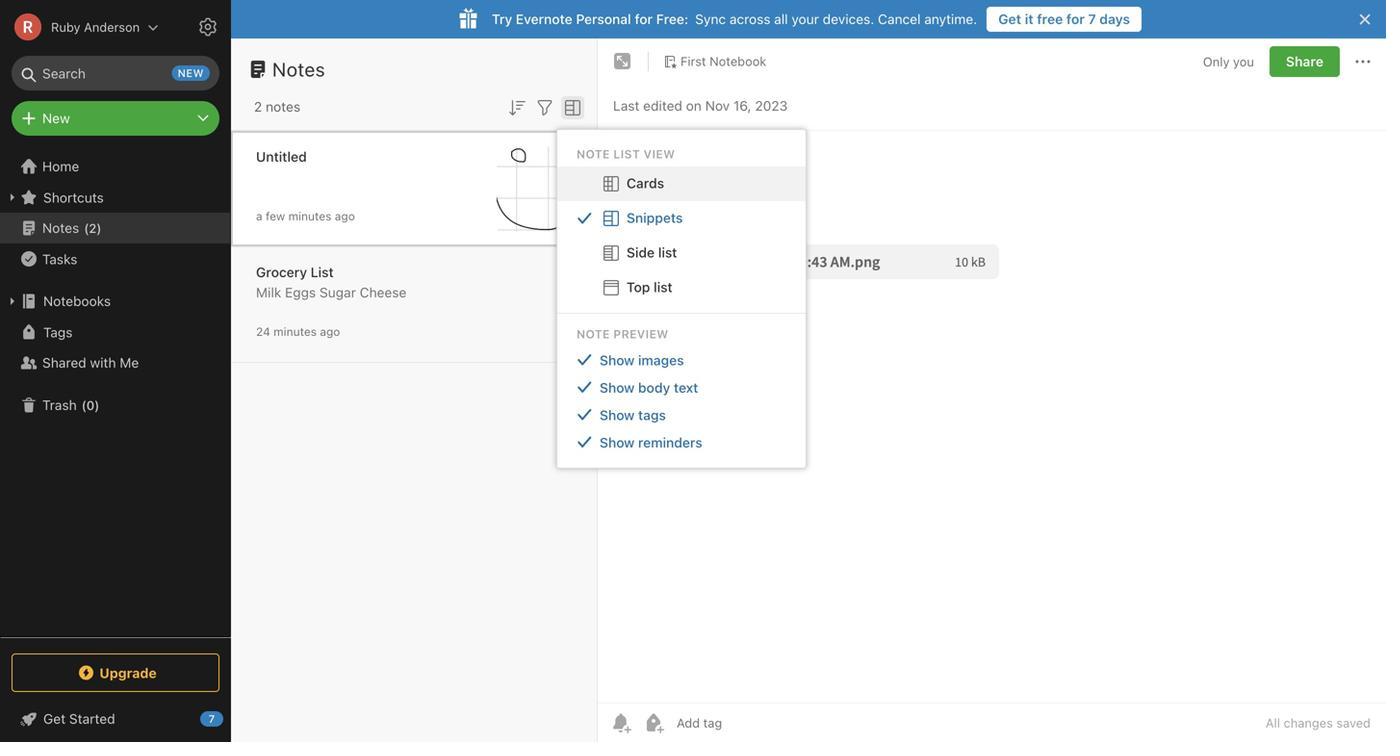 Task type: vqa. For each thing, say whether or not it's contained in the screenshot.
the middle cell
no



Task type: locate. For each thing, give the bounding box(es) containing it.
new search field
[[25, 56, 210, 90]]

shortcuts
[[43, 189, 104, 205]]

get inside help and learning task checklist field
[[43, 711, 66, 727]]

click to collapse image
[[224, 707, 238, 730]]

More actions field
[[1352, 46, 1375, 77]]

1 dropdown list menu from the top
[[557, 166, 806, 305]]

tags
[[43, 324, 73, 340]]

0 vertical spatial )
[[97, 221, 101, 235]]

2 inside notes ( 2 )
[[89, 221, 97, 235]]

( right trash
[[82, 398, 86, 412]]

for
[[635, 11, 653, 27], [1066, 11, 1085, 27]]

tree
[[0, 151, 231, 636]]

list for top list
[[654, 279, 673, 295]]

Add filters field
[[533, 94, 556, 119]]

thumbnail image
[[497, 147, 581, 232]]

cards menu item
[[557, 166, 806, 201]]

share button
[[1270, 46, 1340, 77]]

eggs
[[285, 284, 316, 300]]

1 horizontal spatial get
[[998, 11, 1021, 27]]

note for note preview
[[577, 327, 610, 341]]

1 for from the left
[[635, 11, 653, 27]]

show for show tags
[[600, 407, 635, 423]]

list inside side list link
[[658, 245, 677, 260]]

add filters image
[[533, 96, 556, 119]]

ruby
[[51, 20, 80, 34]]

untitled
[[256, 149, 307, 165]]

1 vertical spatial note
[[577, 327, 610, 341]]

dropdown list menu containing cards
[[557, 166, 806, 305]]

ruby anderson
[[51, 20, 140, 34]]

notes up tasks
[[42, 220, 79, 236]]

get left started
[[43, 711, 66, 727]]

0 vertical spatial notes
[[272, 58, 325, 80]]

add a reminder image
[[609, 711, 632, 734]]

show down note preview
[[600, 352, 635, 368]]

get started
[[43, 711, 115, 727]]

1 vertical spatial 7
[[209, 713, 215, 725]]

3 show from the top
[[600, 407, 635, 423]]

) inside notes ( 2 )
[[97, 221, 101, 235]]

show images
[[600, 352, 684, 368]]

show up show tags
[[600, 380, 635, 395]]

cancel
[[878, 11, 921, 27]]

cheese
[[360, 284, 407, 300]]

0 horizontal spatial 7
[[209, 713, 215, 725]]

0 vertical spatial get
[[998, 11, 1021, 27]]

0 vertical spatial dropdown list menu
[[557, 166, 806, 305]]

4 show from the top
[[600, 434, 635, 450]]

ago down sugar
[[320, 325, 340, 338]]

show tags link
[[557, 401, 806, 429]]

shared with me link
[[0, 348, 230, 378]]

( down shortcuts
[[84, 221, 89, 235]]

1 show from the top
[[600, 352, 635, 368]]

notebooks
[[43, 293, 111, 309]]

1 vertical spatial minutes
[[274, 325, 317, 338]]

0 horizontal spatial for
[[635, 11, 653, 27]]

show for show images
[[600, 352, 635, 368]]

2 dropdown list menu from the top
[[557, 346, 806, 456]]

( for trash
[[82, 398, 86, 412]]

1 vertical spatial list
[[654, 279, 673, 295]]

list
[[658, 245, 677, 260], [654, 279, 673, 295]]

1 vertical spatial (
[[82, 398, 86, 412]]

0 horizontal spatial notes
[[42, 220, 79, 236]]

(
[[84, 221, 89, 235], [82, 398, 86, 412]]

0 vertical spatial list
[[658, 245, 677, 260]]

0 horizontal spatial 2
[[89, 221, 97, 235]]

note left 'preview'
[[577, 327, 610, 341]]

2 note from the top
[[577, 327, 610, 341]]

notes up notes
[[272, 58, 325, 80]]

upgrade button
[[12, 654, 219, 692]]

shortcuts button
[[0, 182, 230, 213]]

1 note from the top
[[577, 147, 610, 161]]

) right trash
[[95, 398, 99, 412]]

settings image
[[196, 15, 219, 39]]

get left it
[[998, 11, 1021, 27]]

0 vertical spatial note
[[577, 147, 610, 161]]

0 horizontal spatial get
[[43, 711, 66, 727]]

expand note image
[[611, 50, 634, 73]]

show inside 'link'
[[600, 434, 635, 450]]

get it free for 7 days
[[998, 11, 1130, 27]]

1 vertical spatial )
[[95, 398, 99, 412]]

ago up grocery list milk eggs sugar cheese
[[335, 209, 355, 223]]

show down show tags
[[600, 434, 635, 450]]

for inside 'button'
[[1066, 11, 1085, 27]]

shared
[[42, 355, 86, 371]]

show images link
[[557, 346, 806, 374]]

0 vertical spatial 7
[[1088, 11, 1096, 27]]

7
[[1088, 11, 1096, 27], [209, 713, 215, 725]]

note for note list view
[[577, 147, 610, 161]]

share
[[1286, 53, 1324, 69]]

minutes
[[288, 209, 332, 223], [274, 325, 317, 338]]

it
[[1025, 11, 1034, 27]]

milk
[[256, 284, 281, 300]]

( inside trash ( 0 )
[[82, 398, 86, 412]]

ago
[[335, 209, 355, 223], [320, 325, 340, 338]]

all
[[774, 11, 788, 27]]

notes for notes
[[272, 58, 325, 80]]

) down shortcuts button
[[97, 221, 101, 235]]

0 vertical spatial (
[[84, 221, 89, 235]]

with
[[90, 355, 116, 371]]

for left free:
[[635, 11, 653, 27]]

show reminders link
[[557, 429, 806, 456]]

list right side
[[658, 245, 677, 260]]

saved
[[1337, 716, 1371, 730]]

1 vertical spatial notes
[[42, 220, 79, 236]]

new
[[178, 67, 204, 79]]

minutes right few
[[288, 209, 332, 223]]

tasks button
[[0, 244, 230, 274]]

2 show from the top
[[600, 380, 635, 395]]

notes inside note list element
[[272, 58, 325, 80]]

body
[[638, 380, 670, 395]]

tasks
[[42, 251, 77, 267]]

anytime.
[[924, 11, 977, 27]]

1 horizontal spatial for
[[1066, 11, 1085, 27]]

trash
[[42, 397, 77, 413]]

minutes right the 24
[[274, 325, 317, 338]]

personal
[[576, 11, 631, 27]]

Account field
[[0, 8, 159, 46]]

notes inside tree
[[42, 220, 79, 236]]

1 vertical spatial ago
[[320, 325, 340, 338]]

1 vertical spatial dropdown list menu
[[557, 346, 806, 456]]

cards link
[[557, 166, 806, 201]]

show
[[600, 352, 635, 368], [600, 380, 635, 395], [600, 407, 635, 423], [600, 434, 635, 450]]

across
[[730, 11, 771, 27]]

show left the tags
[[600, 407, 635, 423]]

started
[[69, 711, 115, 727]]

side list link
[[557, 236, 806, 270]]

devices.
[[823, 11, 874, 27]]

get for get started
[[43, 711, 66, 727]]

1 horizontal spatial notes
[[272, 58, 325, 80]]

few
[[266, 209, 285, 223]]

( inside notes ( 2 )
[[84, 221, 89, 235]]

7 left the days
[[1088, 11, 1096, 27]]

free
[[1037, 11, 1063, 27]]

1 vertical spatial get
[[43, 711, 66, 727]]

get
[[998, 11, 1021, 27], [43, 711, 66, 727]]

list right top
[[654, 279, 673, 295]]

home
[[42, 158, 79, 174]]

for right free
[[1066, 11, 1085, 27]]

only
[[1203, 54, 1230, 69]]

7 inside 'button'
[[1088, 11, 1096, 27]]

2 for from the left
[[1066, 11, 1085, 27]]

view
[[644, 147, 675, 161]]

2 left notes
[[254, 99, 262, 115]]

list inside top list link
[[654, 279, 673, 295]]

0 vertical spatial 2
[[254, 99, 262, 115]]

list for side list
[[658, 245, 677, 260]]

Help and Learning task checklist field
[[0, 704, 231, 734]]

images
[[638, 352, 684, 368]]

last edited on nov 16, 2023
[[613, 98, 788, 114]]

1 horizontal spatial 7
[[1088, 11, 1096, 27]]

) inside trash ( 0 )
[[95, 398, 99, 412]]

a
[[256, 209, 262, 223]]

( for notes
[[84, 221, 89, 235]]

notes
[[272, 58, 325, 80], [42, 220, 79, 236]]

new
[[42, 110, 70, 126]]

list
[[311, 264, 334, 280]]

add tag image
[[642, 711, 665, 734]]

2 notes
[[254, 99, 300, 115]]

)
[[97, 221, 101, 235], [95, 398, 99, 412]]

Note Editor text field
[[598, 131, 1386, 703]]

1 horizontal spatial 2
[[254, 99, 262, 115]]

reminders
[[638, 434, 702, 450]]

dropdown list menu
[[557, 166, 806, 305], [557, 346, 806, 456]]

notes for notes ( 2 )
[[42, 220, 79, 236]]

7 left click to collapse icon
[[209, 713, 215, 725]]

1 vertical spatial 2
[[89, 221, 97, 235]]

get inside 'button'
[[998, 11, 1021, 27]]

note left the list
[[577, 147, 610, 161]]

last
[[613, 98, 640, 114]]

7 inside help and learning task checklist field
[[209, 713, 215, 725]]

View options field
[[556, 94, 584, 119]]

0 vertical spatial ago
[[335, 209, 355, 223]]

2 down shortcuts
[[89, 221, 97, 235]]



Task type: describe. For each thing, give the bounding box(es) containing it.
0
[[86, 398, 95, 412]]

snippets link
[[557, 201, 806, 236]]

only you
[[1203, 54, 1254, 69]]

a few minutes ago
[[256, 209, 355, 223]]

16,
[[733, 98, 751, 114]]

more actions image
[[1352, 50, 1375, 73]]

upgrade
[[99, 665, 157, 681]]

notebook
[[710, 54, 767, 68]]

new button
[[12, 101, 219, 136]]

list
[[613, 147, 640, 161]]

sync
[[695, 11, 726, 27]]

top
[[627, 279, 650, 295]]

note preview
[[577, 327, 669, 341]]

first notebook
[[681, 54, 767, 68]]

show reminders
[[600, 434, 702, 450]]

show tags
[[600, 407, 666, 423]]

try
[[492, 11, 512, 27]]

get it free for 7 days button
[[987, 7, 1142, 32]]

show for show body text
[[600, 380, 635, 395]]

top list link
[[557, 270, 806, 305]]

your
[[792, 11, 819, 27]]

grocery
[[256, 264, 307, 280]]

notes ( 2 )
[[42, 220, 101, 236]]

Search text field
[[25, 56, 206, 90]]

notebooks link
[[0, 286, 230, 317]]

try evernote personal for free: sync across all your devices. cancel anytime.
[[492, 11, 977, 27]]

get for get it free for 7 days
[[998, 11, 1021, 27]]

side list
[[627, 245, 677, 260]]

notes
[[266, 99, 300, 115]]

) for notes
[[97, 221, 101, 235]]

first
[[681, 54, 706, 68]]

2023
[[755, 98, 788, 114]]

text
[[674, 380, 698, 395]]

cards
[[627, 175, 664, 191]]

edited
[[643, 98, 682, 114]]

side
[[627, 245, 655, 260]]

all
[[1266, 716, 1280, 730]]

24
[[256, 325, 270, 338]]

24 minutes ago
[[256, 325, 340, 338]]

evernote
[[516, 11, 573, 27]]

free:
[[656, 11, 688, 27]]

preview
[[613, 327, 669, 341]]

0 vertical spatial minutes
[[288, 209, 332, 223]]

anderson
[[84, 20, 140, 34]]

tags
[[638, 407, 666, 423]]

on
[[686, 98, 702, 114]]

days
[[1100, 11, 1130, 27]]

Add tag field
[[675, 715, 819, 731]]

grocery list milk eggs sugar cheese
[[256, 264, 407, 300]]

) for trash
[[95, 398, 99, 412]]

first notebook button
[[657, 48, 773, 75]]

for for free:
[[635, 11, 653, 27]]

show body text
[[600, 380, 698, 395]]

changes
[[1284, 716, 1333, 730]]

show for show reminders
[[600, 434, 635, 450]]

show body text link
[[557, 374, 806, 401]]

top list
[[627, 279, 673, 295]]

dropdown list menu containing show images
[[557, 346, 806, 456]]

snippets
[[627, 210, 683, 226]]

shared with me
[[42, 355, 139, 371]]

note list element
[[231, 39, 598, 742]]

tree containing home
[[0, 151, 231, 636]]

you
[[1233, 54, 1254, 69]]

note window element
[[598, 39, 1386, 742]]

me
[[120, 355, 139, 371]]

expand notebooks image
[[5, 294, 20, 309]]

nov
[[705, 98, 730, 114]]

tags button
[[0, 317, 230, 348]]

Sort options field
[[505, 94, 528, 119]]

all changes saved
[[1266, 716, 1371, 730]]

note list view
[[577, 147, 675, 161]]

sugar
[[320, 284, 356, 300]]

trash ( 0 )
[[42, 397, 99, 413]]

for for 7
[[1066, 11, 1085, 27]]

home link
[[0, 151, 231, 182]]

2 inside note list element
[[254, 99, 262, 115]]



